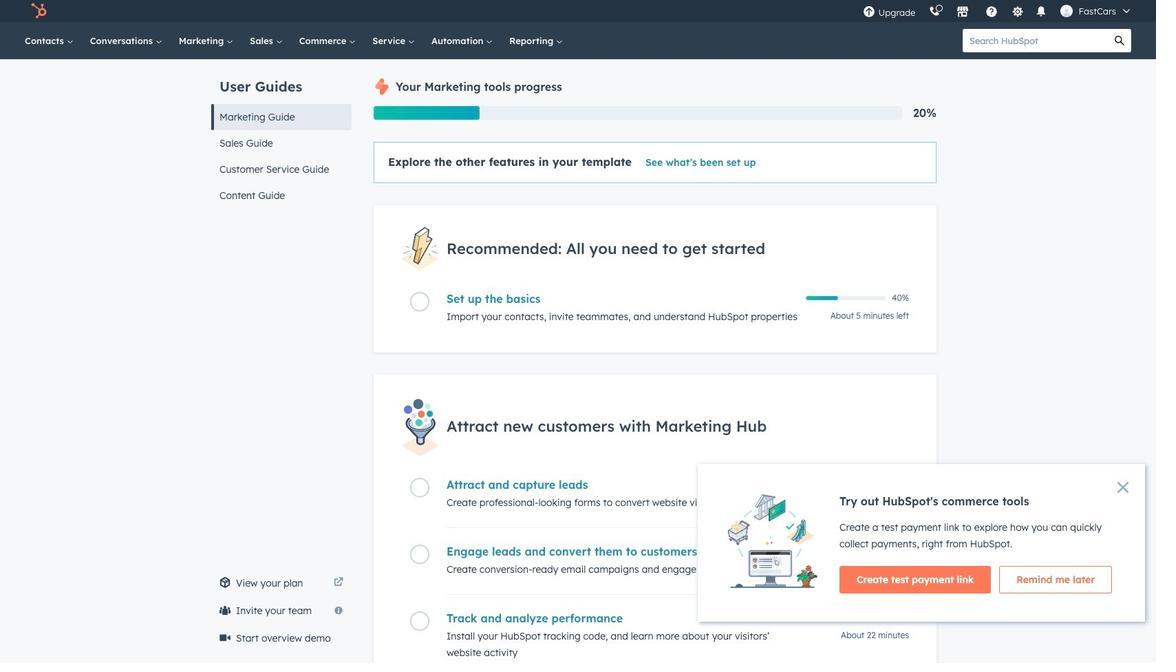 Task type: locate. For each thing, give the bounding box(es) containing it.
close image
[[1118, 482, 1129, 493]]

user guides element
[[211, 59, 352, 209]]

progress bar
[[374, 106, 480, 120]]

menu
[[857, 0, 1140, 22]]

link opens in a new window image
[[334, 578, 344, 588]]

marketplaces image
[[957, 6, 970, 19]]

link opens in a new window image
[[334, 575, 344, 591]]



Task type: vqa. For each thing, say whether or not it's contained in the screenshot.
Marketplaces 'icon'
yes



Task type: describe. For each thing, give the bounding box(es) containing it.
christina overa image
[[1061, 5, 1074, 17]]

[object object] complete progress bar
[[806, 296, 838, 300]]

Search HubSpot search field
[[963, 29, 1108, 52]]



